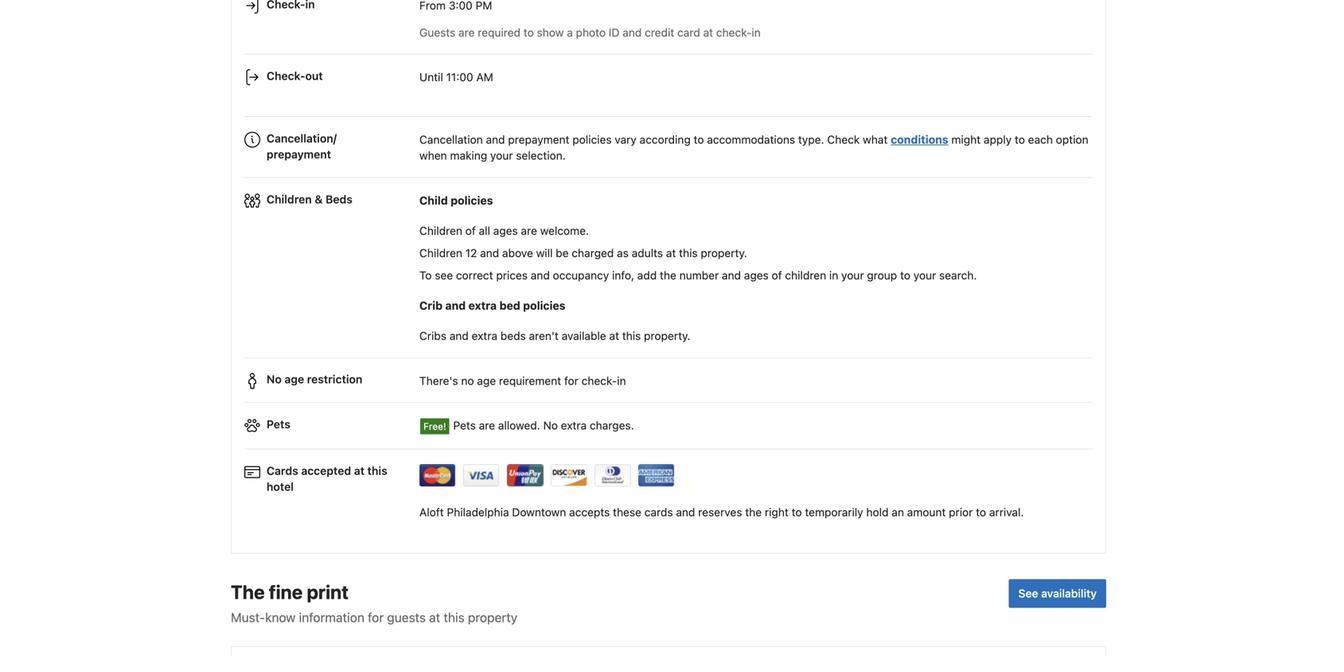 Task type: vqa. For each thing, say whether or not it's contained in the screenshot.
according at the top of page
yes



Task type: describe. For each thing, give the bounding box(es) containing it.
requirement
[[499, 374, 561, 387]]

0 vertical spatial no
[[267, 373, 282, 386]]

amount
[[907, 505, 946, 519]]

credit
[[645, 26, 675, 39]]

to left show
[[524, 26, 534, 39]]

no age restriction
[[267, 373, 363, 386]]

0 horizontal spatial in
[[617, 374, 626, 387]]

arrival.
[[990, 505, 1024, 519]]

0 vertical spatial for
[[564, 374, 579, 387]]

free!
[[424, 421, 446, 432]]

extra inside free! pets are allowed. no extra charges.
[[561, 419, 587, 432]]

0 vertical spatial in
[[752, 26, 761, 39]]

0 vertical spatial of
[[466, 224, 476, 237]]

children
[[785, 269, 827, 282]]

this inside the fine print must-know information for guests at this property
[[444, 610, 465, 625]]

1 vertical spatial ages
[[744, 269, 769, 282]]

cancellation and prepayment policies vary according to accommodations type. check what conditions
[[420, 133, 949, 146]]

0 horizontal spatial age
[[285, 373, 304, 386]]

cribs and extra beds aren't available at this property.
[[420, 329, 691, 342]]

see
[[1019, 587, 1039, 600]]

children for children 12 and above will be charged as adults at this property.
[[420, 247, 463, 260]]

visa image
[[463, 464, 500, 486]]

charged
[[572, 247, 614, 260]]

children & beds
[[267, 193, 353, 206]]

accepted
[[301, 464, 351, 477]]

cancellation/ prepayment
[[267, 132, 337, 161]]

right
[[765, 505, 789, 519]]

be
[[556, 247, 569, 260]]

2 horizontal spatial in
[[830, 269, 839, 282]]

conditions
[[891, 133, 949, 146]]

aloft philadelphia downtown accepts these cards and reserves the right to temporarily hold an amount prior to arrival.
[[420, 505, 1024, 519]]

beds
[[326, 193, 353, 206]]

child
[[420, 194, 448, 207]]

number
[[680, 269, 719, 282]]

1 vertical spatial of
[[772, 269, 782, 282]]

and right crib
[[445, 299, 466, 312]]

to inside might apply to each option when making your selection.
[[1015, 133, 1025, 146]]

at right available
[[609, 329, 619, 342]]

according
[[640, 133, 691, 146]]

hold
[[867, 505, 889, 519]]

unionpay credit card image
[[507, 464, 544, 486]]

guests
[[420, 26, 456, 39]]

until 11:00 am
[[420, 70, 493, 84]]

and up making
[[486, 133, 505, 146]]

2 horizontal spatial policies
[[573, 133, 612, 146]]

guests are required to show a photo id and credit card at check-in
[[420, 26, 761, 39]]

check-
[[267, 69, 305, 82]]

occupancy
[[553, 269, 609, 282]]

and right cribs
[[450, 329, 469, 342]]

information
[[299, 610, 365, 625]]

these
[[613, 505, 642, 519]]

adults
[[632, 247, 663, 260]]

to right right
[[792, 505, 802, 519]]

see
[[435, 269, 453, 282]]

there's
[[420, 374, 458, 387]]

at inside the fine print must-know information for guests at this property
[[429, 610, 440, 625]]

all
[[479, 224, 490, 237]]

accommodations
[[707, 133, 796, 146]]

must-
[[231, 610, 265, 625]]

bed
[[500, 299, 521, 312]]

property
[[468, 610, 518, 625]]

children of all ages are welcome.
[[420, 224, 589, 237]]

at inside cards accepted at this hotel
[[354, 464, 365, 477]]

extra for bed
[[469, 299, 497, 312]]

might apply to each option when making your selection.
[[420, 133, 1089, 162]]

0 horizontal spatial pets
[[267, 417, 290, 431]]

available
[[562, 329, 606, 342]]

card
[[678, 26, 700, 39]]

crib
[[420, 299, 443, 312]]

prior
[[949, 505, 973, 519]]

extra for beds
[[472, 329, 498, 342]]

beds
[[501, 329, 526, 342]]

1 vertical spatial are
[[521, 224, 537, 237]]

at right card
[[703, 26, 713, 39]]

type.
[[799, 133, 825, 146]]

12
[[466, 247, 477, 260]]

print
[[307, 581, 349, 603]]

when
[[420, 149, 447, 162]]

conditions link
[[891, 133, 949, 146]]

there's no age requirement for check-in
[[420, 374, 626, 387]]

aloft
[[420, 505, 444, 519]]

and right 12
[[480, 247, 499, 260]]

this inside cards accepted at this hotel
[[368, 464, 388, 477]]

to right group
[[901, 269, 911, 282]]

a
[[567, 26, 573, 39]]

cancellation/
[[267, 132, 337, 145]]

might
[[952, 133, 981, 146]]

your inside might apply to each option when making your selection.
[[490, 149, 513, 162]]

cards accepted at this hotel
[[267, 464, 388, 493]]

0 horizontal spatial property.
[[644, 329, 691, 342]]

philadelphia
[[447, 505, 509, 519]]

will
[[536, 247, 553, 260]]

allowed.
[[498, 419, 540, 432]]

check
[[828, 133, 860, 146]]

add
[[638, 269, 657, 282]]

know
[[265, 610, 296, 625]]

group
[[867, 269, 898, 282]]

vary
[[615, 133, 637, 146]]

making
[[450, 149, 487, 162]]

selection.
[[516, 149, 566, 162]]



Task type: locate. For each thing, give the bounding box(es) containing it.
0 horizontal spatial no
[[267, 373, 282, 386]]

extra left charges.
[[561, 419, 587, 432]]

1 vertical spatial extra
[[472, 329, 498, 342]]

1 vertical spatial property.
[[644, 329, 691, 342]]

pets right free!
[[453, 419, 476, 432]]

your left group
[[842, 269, 864, 282]]

children down child
[[420, 224, 463, 237]]

are left allowed.
[[479, 419, 495, 432]]

charges.
[[590, 419, 634, 432]]

above
[[502, 247, 533, 260]]

the
[[660, 269, 677, 282], [745, 505, 762, 519]]

0 vertical spatial children
[[267, 193, 312, 206]]

availability
[[1042, 587, 1097, 600]]

accepted payment methods and conditions element
[[244, 456, 1093, 492]]

accepts
[[569, 505, 610, 519]]

age right the no
[[477, 374, 496, 387]]

1 horizontal spatial in
[[752, 26, 761, 39]]

0 horizontal spatial ages
[[493, 224, 518, 237]]

reserves
[[698, 505, 742, 519]]

see availability
[[1019, 587, 1097, 600]]

0 horizontal spatial for
[[368, 610, 384, 625]]

0 horizontal spatial prepayment
[[267, 148, 331, 161]]

ages left children
[[744, 269, 769, 282]]

id
[[609, 26, 620, 39]]

and right number
[[722, 269, 741, 282]]

check- up charges.
[[582, 374, 617, 387]]

prepayment
[[508, 133, 570, 146], [267, 148, 331, 161]]

2 horizontal spatial are
[[521, 224, 537, 237]]

of
[[466, 224, 476, 237], [772, 269, 782, 282]]

until
[[420, 70, 443, 84]]

no
[[461, 374, 474, 387]]

11:00 am
[[446, 70, 493, 84]]

to
[[524, 26, 534, 39], [694, 133, 704, 146], [1015, 133, 1025, 146], [901, 269, 911, 282], [792, 505, 802, 519], [976, 505, 987, 519]]

aren't
[[529, 329, 559, 342]]

the left right
[[745, 505, 762, 519]]

for left "guests"
[[368, 610, 384, 625]]

in right children
[[830, 269, 839, 282]]

1 horizontal spatial check-
[[716, 26, 752, 39]]

1 horizontal spatial the
[[745, 505, 762, 519]]

0 horizontal spatial of
[[466, 224, 476, 237]]

1 vertical spatial no
[[543, 419, 558, 432]]

1 horizontal spatial age
[[477, 374, 496, 387]]

for
[[564, 374, 579, 387], [368, 610, 384, 625]]

mastercard image
[[420, 464, 456, 486]]

prices
[[496, 269, 528, 282]]

free! pets are allowed. no extra charges.
[[424, 419, 634, 432]]

of left children
[[772, 269, 782, 282]]

1 vertical spatial for
[[368, 610, 384, 625]]

1 vertical spatial check-
[[582, 374, 617, 387]]

guests
[[387, 610, 426, 625]]

0 horizontal spatial are
[[459, 26, 475, 39]]

1 horizontal spatial for
[[564, 374, 579, 387]]

1 horizontal spatial no
[[543, 419, 558, 432]]

property.
[[701, 247, 748, 260], [644, 329, 691, 342]]

children 12 and above will be charged as adults at this property.
[[420, 247, 748, 260]]

1 vertical spatial prepayment
[[267, 148, 331, 161]]

cribs
[[420, 329, 447, 342]]

option
[[1056, 133, 1089, 146]]

show
[[537, 26, 564, 39]]

no left restriction
[[267, 373, 282, 386]]

1 vertical spatial in
[[830, 269, 839, 282]]

correct
[[456, 269, 493, 282]]

1 horizontal spatial are
[[479, 419, 495, 432]]

and right cards
[[676, 505, 695, 519]]

this left property
[[444, 610, 465, 625]]

0 vertical spatial extra
[[469, 299, 497, 312]]

1 horizontal spatial prepayment
[[508, 133, 570, 146]]

in up charges.
[[617, 374, 626, 387]]

0 horizontal spatial the
[[660, 269, 677, 282]]

this right accepted
[[368, 464, 388, 477]]

for right requirement
[[564, 374, 579, 387]]

and right id
[[623, 26, 642, 39]]

pets inside free! pets are allowed. no extra charges.
[[453, 419, 476, 432]]

out
[[305, 69, 323, 82]]

and down will
[[531, 269, 550, 282]]

property. up number
[[701, 247, 748, 260]]

0 horizontal spatial check-
[[582, 374, 617, 387]]

extra left 'bed'
[[469, 299, 497, 312]]

an
[[892, 505, 904, 519]]

ages right all
[[493, 224, 518, 237]]

1 horizontal spatial your
[[842, 269, 864, 282]]

pets up cards
[[267, 417, 290, 431]]

age left restriction
[[285, 373, 304, 386]]

0 vertical spatial ages
[[493, 224, 518, 237]]

prepayment down cancellation/
[[267, 148, 331, 161]]

1 horizontal spatial policies
[[523, 299, 566, 312]]

required
[[478, 26, 521, 39]]

1 horizontal spatial of
[[772, 269, 782, 282]]

2 vertical spatial children
[[420, 247, 463, 260]]

children
[[267, 193, 312, 206], [420, 224, 463, 237], [420, 247, 463, 260]]

extra
[[469, 299, 497, 312], [472, 329, 498, 342], [561, 419, 587, 432]]

to left each
[[1015, 133, 1025, 146]]

2 horizontal spatial your
[[914, 269, 937, 282]]

children up see
[[420, 247, 463, 260]]

are inside free! pets are allowed. no extra charges.
[[479, 419, 495, 432]]

policies up aren't
[[523, 299, 566, 312]]

the for add
[[660, 269, 677, 282]]

see availability button
[[1009, 579, 1107, 608]]

1 vertical spatial policies
[[451, 194, 493, 207]]

at right adults
[[666, 247, 676, 260]]

0 vertical spatial the
[[660, 269, 677, 282]]

prepayment inside the cancellation/ prepayment
[[267, 148, 331, 161]]

0 horizontal spatial your
[[490, 149, 513, 162]]

no inside free! pets are allowed. no extra charges.
[[543, 419, 558, 432]]

2 vertical spatial are
[[479, 419, 495, 432]]

prepayment up selection.
[[508, 133, 570, 146]]

to see correct prices and occupancy info, add the number and ages of children in your group to your search.
[[420, 269, 977, 282]]

check-
[[716, 26, 752, 39], [582, 374, 617, 387]]

1 horizontal spatial ages
[[744, 269, 769, 282]]

1 vertical spatial the
[[745, 505, 762, 519]]

each
[[1028, 133, 1053, 146]]

0 vertical spatial prepayment
[[508, 133, 570, 146]]

in right card
[[752, 26, 761, 39]]

1 horizontal spatial pets
[[453, 419, 476, 432]]

extra left beds
[[472, 329, 498, 342]]

this up to see correct prices and occupancy info, add the number and ages of children in your group to your search.
[[679, 247, 698, 260]]

children for children & beds
[[267, 193, 312, 206]]

welcome.
[[540, 224, 589, 237]]

cards
[[267, 464, 298, 477]]

0 vertical spatial policies
[[573, 133, 612, 146]]

children for children of all ages are welcome.
[[420, 224, 463, 237]]

2 vertical spatial extra
[[561, 419, 587, 432]]

0 vertical spatial property.
[[701, 247, 748, 260]]

hotel
[[267, 480, 294, 493]]

policies left 'vary'
[[573, 133, 612, 146]]

at right accepted
[[354, 464, 365, 477]]

1 horizontal spatial property.
[[701, 247, 748, 260]]

check-out
[[267, 69, 323, 82]]

american express image
[[639, 464, 675, 486]]

temporarily
[[805, 505, 864, 519]]

are right guests
[[459, 26, 475, 39]]

children left &
[[267, 193, 312, 206]]

photo
[[576, 26, 606, 39]]

the
[[231, 581, 265, 603]]

of left all
[[466, 224, 476, 237]]

2 vertical spatial policies
[[523, 299, 566, 312]]

crib and extra bed policies
[[420, 299, 566, 312]]

discover image
[[551, 464, 588, 486]]

fine
[[269, 581, 303, 603]]

restriction
[[307, 373, 363, 386]]

0 horizontal spatial policies
[[451, 194, 493, 207]]

this right available
[[622, 329, 641, 342]]

what
[[863, 133, 888, 146]]

diners club image
[[595, 464, 631, 486]]

to right according
[[694, 133, 704, 146]]

this
[[679, 247, 698, 260], [622, 329, 641, 342], [368, 464, 388, 477], [444, 610, 465, 625]]

policies up all
[[451, 194, 493, 207]]

cards
[[645, 505, 673, 519]]

at right "guests"
[[429, 610, 440, 625]]

to right prior
[[976, 505, 987, 519]]

the for reserves
[[745, 505, 762, 519]]

in
[[752, 26, 761, 39], [830, 269, 839, 282], [617, 374, 626, 387]]

info,
[[612, 269, 635, 282]]

downtown
[[512, 505, 566, 519]]

0 vertical spatial check-
[[716, 26, 752, 39]]

0 vertical spatial are
[[459, 26, 475, 39]]

policies
[[573, 133, 612, 146], [451, 194, 493, 207], [523, 299, 566, 312]]

child policies
[[420, 194, 493, 207]]

your left search.
[[914, 269, 937, 282]]

property. down the add at the top
[[644, 329, 691, 342]]

for inside the fine print must-know information for guests at this property
[[368, 610, 384, 625]]

1 vertical spatial children
[[420, 224, 463, 237]]

to
[[420, 269, 432, 282]]

as
[[617, 247, 629, 260]]

at
[[703, 26, 713, 39], [666, 247, 676, 260], [609, 329, 619, 342], [354, 464, 365, 477], [429, 610, 440, 625]]

cancellation
[[420, 133, 483, 146]]

no right allowed.
[[543, 419, 558, 432]]

pets
[[267, 417, 290, 431], [453, 419, 476, 432]]

and
[[623, 26, 642, 39], [486, 133, 505, 146], [480, 247, 499, 260], [531, 269, 550, 282], [722, 269, 741, 282], [445, 299, 466, 312], [450, 329, 469, 342], [676, 505, 695, 519]]

ages
[[493, 224, 518, 237], [744, 269, 769, 282]]

search.
[[940, 269, 977, 282]]

2 vertical spatial in
[[617, 374, 626, 387]]

the right the add at the top
[[660, 269, 677, 282]]

check- right card
[[716, 26, 752, 39]]

are up above
[[521, 224, 537, 237]]

your right making
[[490, 149, 513, 162]]



